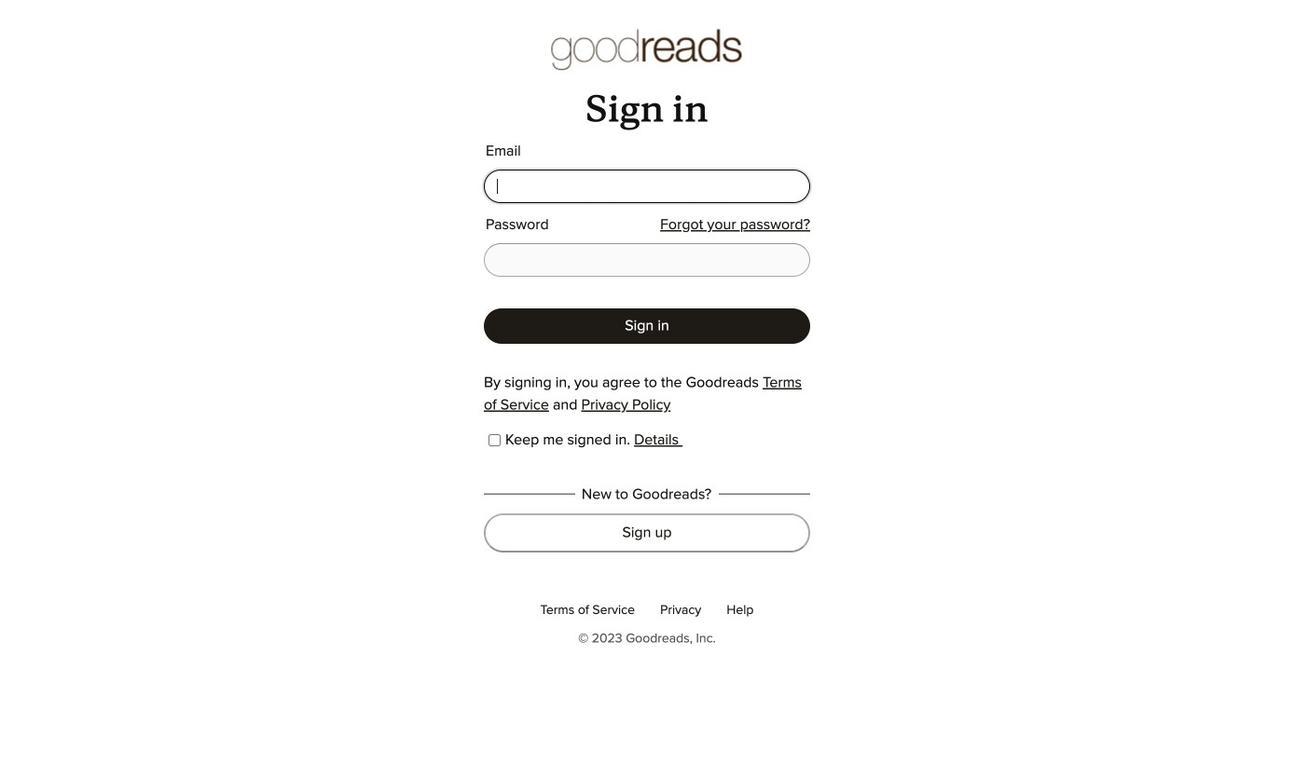 Task type: vqa. For each thing, say whether or not it's contained in the screenshot.
rightmost not
no



Task type: locate. For each thing, give the bounding box(es) containing it.
None submit
[[484, 309, 811, 344]]

goodreads image
[[552, 28, 743, 73]]

None email field
[[484, 170, 811, 204]]

None password field
[[484, 244, 811, 277]]

None checkbox
[[489, 435, 501, 447]]



